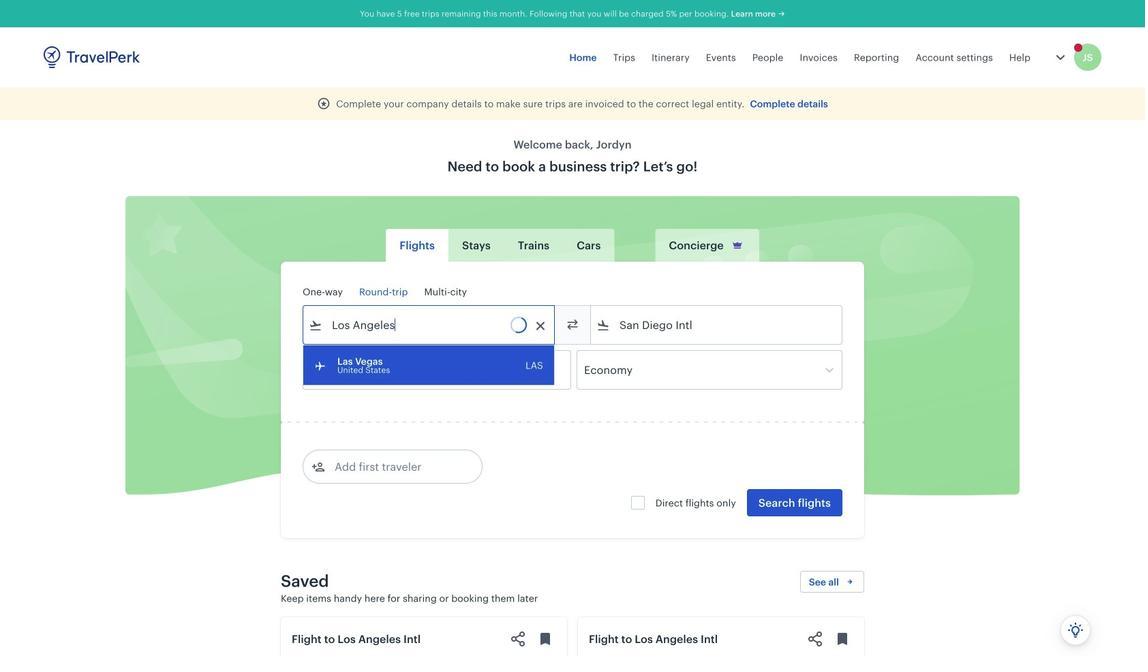 Task type: describe. For each thing, give the bounding box(es) containing it.
Depart text field
[[322, 351, 393, 389]]

Return text field
[[403, 351, 474, 389]]



Task type: locate. For each thing, give the bounding box(es) containing it.
From search field
[[322, 314, 536, 336]]

To search field
[[610, 314, 824, 336]]

Add first traveler search field
[[325, 456, 467, 478]]



